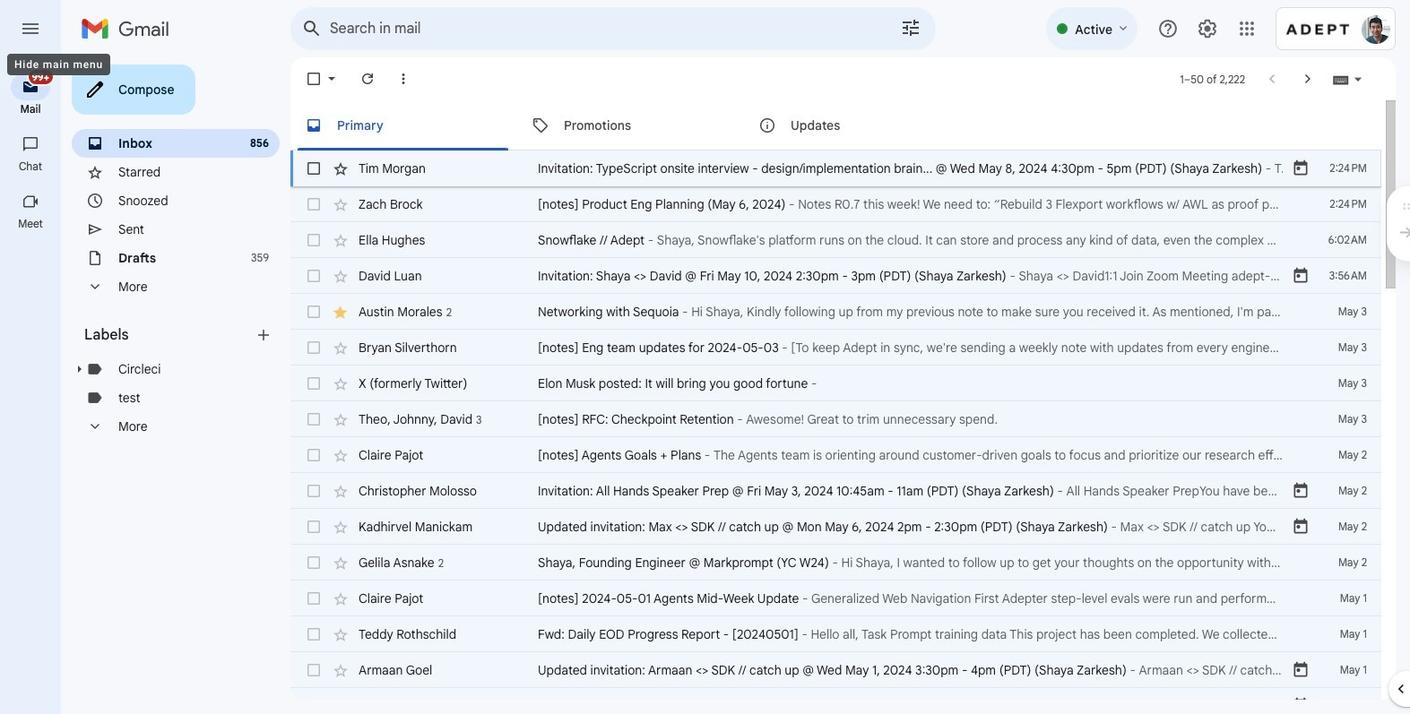 Task type: describe. For each thing, give the bounding box(es) containing it.
6 row from the top
[[291, 330, 1382, 366]]

2 row from the top
[[291, 187, 1382, 222]]

calendar event image
[[1292, 160, 1310, 178]]

14 row from the top
[[291, 617, 1382, 653]]

8 row from the top
[[291, 402, 1382, 438]]

advanced search options image
[[893, 10, 929, 46]]

5 row from the top
[[291, 294, 1382, 330]]

15 row from the top
[[291, 653, 1382, 689]]

12 row from the top
[[291, 545, 1382, 581]]

9 row from the top
[[291, 438, 1382, 474]]

settings image
[[1197, 18, 1219, 39]]

more email options image
[[395, 70, 413, 88]]

4 row from the top
[[291, 258, 1382, 294]]



Task type: locate. For each thing, give the bounding box(es) containing it.
refresh image
[[359, 70, 377, 88]]

Search in mail text field
[[330, 20, 850, 38]]

navigation
[[0, 57, 63, 715]]

None checkbox
[[305, 196, 323, 213], [305, 231, 323, 249], [305, 267, 323, 285], [305, 339, 323, 357], [305, 483, 323, 500], [305, 518, 323, 536], [305, 590, 323, 608], [305, 662, 323, 680], [305, 698, 323, 715], [305, 196, 323, 213], [305, 231, 323, 249], [305, 267, 323, 285], [305, 339, 323, 357], [305, 483, 323, 500], [305, 518, 323, 536], [305, 590, 323, 608], [305, 662, 323, 680], [305, 698, 323, 715]]

main content
[[291, 100, 1382, 715]]

heading
[[0, 102, 61, 117], [0, 160, 61, 174], [0, 217, 61, 231], [84, 326, 255, 344]]

row
[[291, 151, 1382, 187], [291, 187, 1382, 222], [291, 222, 1382, 258], [291, 258, 1382, 294], [291, 294, 1382, 330], [291, 330, 1382, 366], [291, 366, 1382, 402], [291, 402, 1382, 438], [291, 438, 1382, 474], [291, 474, 1382, 509], [291, 509, 1382, 545], [291, 545, 1382, 581], [291, 581, 1382, 617], [291, 617, 1382, 653], [291, 653, 1382, 689], [291, 689, 1382, 715]]

Search in mail search field
[[291, 7, 936, 50]]

gmail image
[[81, 11, 178, 47]]

primary tab
[[291, 100, 516, 151]]

16 row from the top
[[291, 689, 1382, 715]]

13 row from the top
[[291, 581, 1382, 617]]

1 row from the top
[[291, 151, 1382, 187]]

updates tab
[[744, 100, 970, 151]]

7 row from the top
[[291, 366, 1382, 402]]

support image
[[1158, 18, 1179, 39]]

11 row from the top
[[291, 509, 1382, 545]]

promotions tab
[[518, 100, 744, 151]]

10 row from the top
[[291, 474, 1382, 509]]

main menu image
[[20, 18, 41, 39]]

search in mail image
[[296, 13, 328, 45]]

select input tool image
[[1353, 72, 1364, 86]]

3 row from the top
[[291, 222, 1382, 258]]

tab list
[[291, 100, 1382, 151]]

older image
[[1300, 70, 1318, 88]]

None checkbox
[[305, 70, 323, 88], [305, 160, 323, 178], [305, 303, 323, 321], [305, 375, 323, 393], [305, 411, 323, 429], [305, 447, 323, 465], [305, 554, 323, 572], [305, 626, 323, 644], [305, 70, 323, 88], [305, 160, 323, 178], [305, 303, 323, 321], [305, 375, 323, 393], [305, 411, 323, 429], [305, 447, 323, 465], [305, 554, 323, 572], [305, 626, 323, 644]]



Task type: vqa. For each thing, say whether or not it's contained in the screenshot.
Snoozed
no



